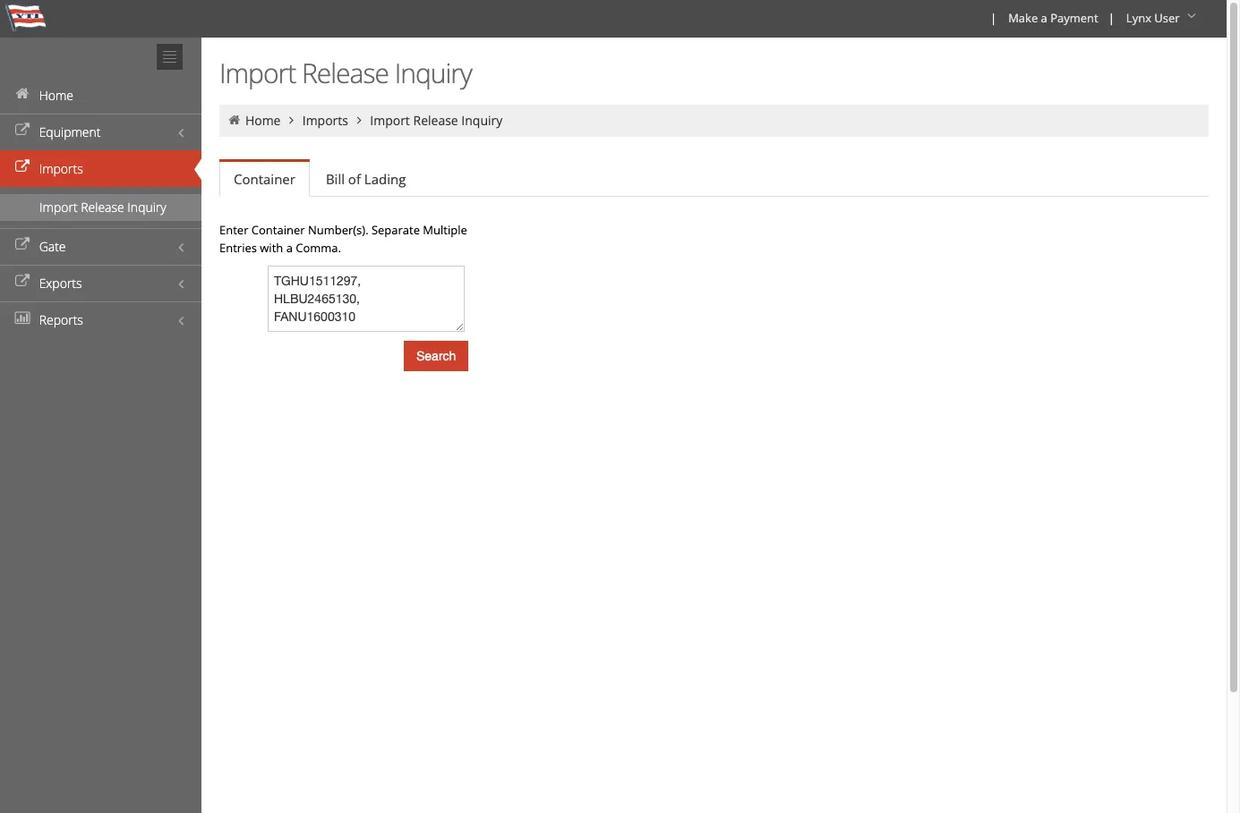 Task type: locate. For each thing, give the bounding box(es) containing it.
0 horizontal spatial release
[[81, 199, 124, 216]]

import release inquiry link right angle right image
[[370, 112, 503, 129]]

1 vertical spatial container
[[251, 222, 305, 238]]

external link image
[[13, 124, 31, 137], [13, 161, 31, 174]]

a right with at the left top
[[286, 240, 293, 256]]

bill of lading
[[326, 170, 406, 188]]

0 horizontal spatial import release inquiry link
[[0, 194, 201, 221]]

1 vertical spatial import release inquiry link
[[0, 194, 201, 221]]

container up enter
[[234, 170, 295, 188]]

0 horizontal spatial a
[[286, 240, 293, 256]]

0 vertical spatial imports link
[[302, 112, 348, 129]]

0 vertical spatial inquiry
[[395, 55, 472, 91]]

0 horizontal spatial imports
[[39, 160, 83, 177]]

home
[[39, 87, 73, 104], [245, 112, 281, 129]]

|
[[990, 10, 997, 26], [1108, 10, 1115, 26]]

external link image inside equipment link
[[13, 124, 31, 137]]

0 vertical spatial external link image
[[13, 124, 31, 137]]

2 external link image from the top
[[13, 161, 31, 174]]

0 horizontal spatial |
[[990, 10, 997, 26]]

0 horizontal spatial imports link
[[0, 150, 201, 187]]

reports link
[[0, 302, 201, 338]]

home left angle right icon on the top left
[[245, 112, 281, 129]]

imports link
[[302, 112, 348, 129], [0, 150, 201, 187]]

1 horizontal spatial imports
[[302, 112, 348, 129]]

bill of lading link
[[312, 161, 420, 197]]

2 | from the left
[[1108, 10, 1115, 26]]

external link image for exports
[[13, 276, 31, 288]]

comma.
[[296, 240, 341, 256]]

external link image inside exports link
[[13, 276, 31, 288]]

1 vertical spatial external link image
[[13, 161, 31, 174]]

home link up the equipment
[[0, 77, 201, 114]]

external link image inside gate link
[[13, 239, 31, 252]]

1 horizontal spatial import release inquiry link
[[370, 112, 503, 129]]

release up angle right image
[[302, 55, 389, 91]]

imports link down the equipment
[[0, 150, 201, 187]]

a inside enter container number(s).  separate multiple entries with a comma.
[[286, 240, 293, 256]]

0 vertical spatial a
[[1041, 10, 1047, 26]]

separate
[[372, 222, 420, 238]]

import release inquiry right angle right image
[[370, 112, 503, 129]]

external link image up bar chart icon
[[13, 276, 31, 288]]

2 horizontal spatial release
[[413, 112, 458, 129]]

import up gate
[[39, 199, 78, 216]]

release up gate link
[[81, 199, 124, 216]]

1 horizontal spatial a
[[1041, 10, 1047, 26]]

lynx user link
[[1118, 0, 1207, 38]]

a
[[1041, 10, 1047, 26], [286, 240, 293, 256]]

0 vertical spatial imports
[[302, 112, 348, 129]]

import release inquiry
[[219, 55, 472, 91], [370, 112, 503, 129], [39, 199, 166, 216]]

make a payment link
[[1000, 0, 1105, 38]]

2 vertical spatial release
[[81, 199, 124, 216]]

container inside enter container number(s).  separate multiple entries with a comma.
[[251, 222, 305, 238]]

container up with at the left top
[[251, 222, 305, 238]]

import right angle right image
[[370, 112, 410, 129]]

2 vertical spatial inquiry
[[127, 199, 166, 216]]

a right make
[[1041, 10, 1047, 26]]

1 vertical spatial inquiry
[[461, 112, 503, 129]]

2 horizontal spatial import
[[370, 112, 410, 129]]

bar chart image
[[13, 312, 31, 325]]

external link image left gate
[[13, 239, 31, 252]]

make a payment
[[1008, 10, 1098, 26]]

container link
[[219, 162, 310, 197]]

0 horizontal spatial home
[[39, 87, 73, 104]]

1 external link image from the top
[[13, 239, 31, 252]]

import release inquiry up angle right image
[[219, 55, 472, 91]]

home right home icon
[[39, 87, 73, 104]]

0 vertical spatial external link image
[[13, 239, 31, 252]]

exports
[[39, 275, 82, 292]]

import
[[219, 55, 296, 91], [370, 112, 410, 129], [39, 199, 78, 216]]

home link left angle right icon on the top left
[[245, 112, 281, 129]]

inquiry
[[395, 55, 472, 91], [461, 112, 503, 129], [127, 199, 166, 216]]

| left lynx
[[1108, 10, 1115, 26]]

0 vertical spatial import
[[219, 55, 296, 91]]

0 vertical spatial release
[[302, 55, 389, 91]]

external link image
[[13, 239, 31, 252], [13, 276, 31, 288]]

1 vertical spatial a
[[286, 240, 293, 256]]

exports link
[[0, 265, 201, 302]]

enter
[[219, 222, 248, 238]]

home link
[[0, 77, 201, 114], [245, 112, 281, 129]]

1 external link image from the top
[[13, 124, 31, 137]]

angle right image
[[284, 114, 299, 126]]

imports right angle right icon on the top left
[[302, 112, 348, 129]]

0 vertical spatial home
[[39, 87, 73, 104]]

1 vertical spatial home
[[245, 112, 281, 129]]

0 vertical spatial import release inquiry link
[[370, 112, 503, 129]]

import release inquiry link up gate link
[[0, 194, 201, 221]]

1 horizontal spatial import
[[219, 55, 296, 91]]

search
[[416, 349, 456, 364]]

1 vertical spatial external link image
[[13, 276, 31, 288]]

None text field
[[268, 266, 465, 332]]

2 vertical spatial import release inquiry
[[39, 199, 166, 216]]

import release inquiry up gate link
[[39, 199, 166, 216]]

imports link right angle right icon on the top left
[[302, 112, 348, 129]]

1 horizontal spatial |
[[1108, 10, 1115, 26]]

release right angle right image
[[413, 112, 458, 129]]

entries
[[219, 240, 257, 256]]

release
[[302, 55, 389, 91], [413, 112, 458, 129], [81, 199, 124, 216]]

container
[[234, 170, 295, 188], [251, 222, 305, 238]]

import up home image
[[219, 55, 296, 91]]

import release inquiry link
[[370, 112, 503, 129], [0, 194, 201, 221]]

imports down the equipment
[[39, 160, 83, 177]]

imports
[[302, 112, 348, 129], [39, 160, 83, 177]]

0 horizontal spatial import
[[39, 199, 78, 216]]

gate
[[39, 238, 66, 255]]

2 external link image from the top
[[13, 276, 31, 288]]

| left make
[[990, 10, 997, 26]]

equipment link
[[0, 114, 201, 150]]



Task type: vqa. For each thing, say whether or not it's contained in the screenshot.
by in the Lynx Provides Shippers Operating In Your Terminal With Access To Operational Information And Allows Them To Manage Their Business By Performing Functions Such As
no



Task type: describe. For each thing, give the bounding box(es) containing it.
enter container number(s).  separate multiple entries with a comma.
[[219, 222, 467, 256]]

number(s).
[[308, 222, 369, 238]]

gate link
[[0, 228, 201, 265]]

lading
[[364, 170, 406, 188]]

1 horizontal spatial imports link
[[302, 112, 348, 129]]

1 vertical spatial import
[[370, 112, 410, 129]]

external link image for imports
[[13, 161, 31, 174]]

external link image for equipment
[[13, 124, 31, 137]]

0 horizontal spatial home link
[[0, 77, 201, 114]]

1 horizontal spatial release
[[302, 55, 389, 91]]

1 vertical spatial imports
[[39, 160, 83, 177]]

1 | from the left
[[990, 10, 997, 26]]

1 vertical spatial release
[[413, 112, 458, 129]]

0 vertical spatial import release inquiry
[[219, 55, 472, 91]]

1 horizontal spatial home link
[[245, 112, 281, 129]]

payment
[[1050, 10, 1098, 26]]

0 vertical spatial container
[[234, 170, 295, 188]]

equipment
[[39, 124, 101, 141]]

angle down image
[[1183, 10, 1201, 22]]

external link image for gate
[[13, 239, 31, 252]]

1 vertical spatial imports link
[[0, 150, 201, 187]]

bill
[[326, 170, 345, 188]]

make
[[1008, 10, 1038, 26]]

lynx user
[[1126, 10, 1180, 26]]

with
[[260, 240, 283, 256]]

home image
[[13, 88, 31, 100]]

1 horizontal spatial home
[[245, 112, 281, 129]]

multiple
[[423, 222, 467, 238]]

home inside home link
[[39, 87, 73, 104]]

angle right image
[[351, 114, 367, 126]]

user
[[1154, 10, 1180, 26]]

2 vertical spatial import
[[39, 199, 78, 216]]

reports
[[39, 312, 83, 329]]

home image
[[227, 114, 242, 126]]

a inside make a payment link
[[1041, 10, 1047, 26]]

of
[[348, 170, 361, 188]]

1 vertical spatial import release inquiry
[[370, 112, 503, 129]]

search button
[[404, 341, 469, 372]]

lynx
[[1126, 10, 1151, 26]]



